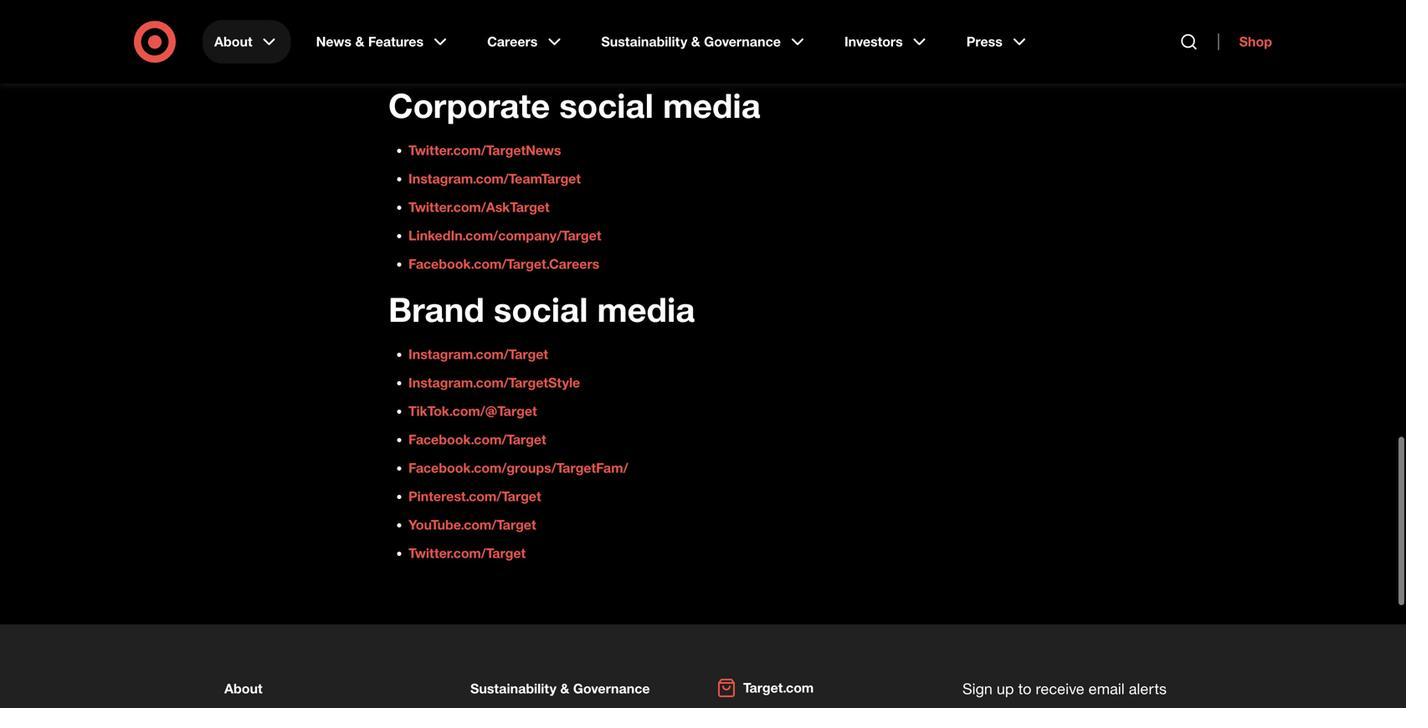 Task type: locate. For each thing, give the bounding box(es) containing it.
sustainability inside sustainability & governance link
[[601, 33, 687, 50]]

1 horizontal spatial sustainability
[[601, 33, 687, 50]]

linkedin.com/company/target
[[408, 218, 601, 234]]

1 horizontal spatial governance
[[704, 33, 781, 50]]

twitter.com/target
[[408, 536, 526, 552]]

about link for target.com link
[[224, 671, 263, 688]]

0 vertical spatial about link
[[203, 20, 291, 64]]

facebook.com/groups/targetfam/
[[408, 450, 628, 467]]

target.com link
[[716, 669, 814, 689]]

0 horizontal spatial sustainability
[[470, 671, 557, 688]]

2 horizontal spatial &
[[691, 33, 700, 50]]

a
[[462, 20, 469, 36]]

social for brand
[[494, 279, 588, 320]]

governance
[[704, 33, 781, 50], [573, 671, 650, 688]]

& for news & features link
[[355, 33, 364, 50]]

about inside "link"
[[214, 33, 252, 50]]

about
[[214, 33, 252, 50], [224, 671, 263, 688]]

0 vertical spatial social
[[559, 75, 654, 116]]

instagram.com/targetstyle
[[408, 365, 580, 381]]

media for corporate social media
[[663, 75, 761, 116]]

shop
[[1239, 33, 1272, 50]]

about link
[[203, 20, 291, 64], [224, 671, 263, 688]]

investors
[[844, 33, 903, 50]]

brand
[[388, 279, 484, 320]]

1 horizontal spatial &
[[560, 671, 569, 688]]

careers
[[487, 33, 538, 50]]

instagram.com/target link
[[408, 336, 548, 353]]

send
[[408, 20, 440, 36]]

media
[[663, 75, 761, 116], [597, 279, 695, 320]]

0 vertical spatial sustainability
[[601, 33, 687, 50]]

sustainability & governance
[[601, 33, 781, 50], [470, 671, 650, 688]]

0 vertical spatial about
[[214, 33, 252, 50]]

target.com
[[743, 670, 814, 687]]

linkedin.com/company/target link
[[408, 218, 601, 234]]

press link
[[955, 20, 1041, 64]]

instagram.com/teamtarget link
[[408, 161, 581, 177]]

facebook.com/target link
[[408, 422, 546, 438]]

us
[[444, 20, 458, 36]]

message
[[473, 20, 527, 36]]

send us a message email: abuse@target.com
[[408, 20, 589, 58]]

youtube.com/target
[[408, 507, 536, 523]]

social
[[559, 75, 654, 116], [494, 279, 588, 320]]

0 vertical spatial governance
[[704, 33, 781, 50]]

sign up to receive email alerts
[[963, 670, 1167, 688]]

0 horizontal spatial governance
[[573, 671, 650, 688]]

0 vertical spatial sustainability & governance
[[601, 33, 781, 50]]

twitter.com/asktarget link
[[408, 189, 550, 205]]

&
[[355, 33, 364, 50], [691, 33, 700, 50], [560, 671, 569, 688]]

1 vertical spatial sustainability
[[470, 671, 557, 688]]

sustainability for bottom sustainability & governance link
[[470, 671, 557, 688]]

1 vertical spatial media
[[597, 279, 695, 320]]

& for the top sustainability & governance link
[[691, 33, 700, 50]]

facebook.com/target.careers
[[408, 246, 600, 262]]

alerts
[[1129, 670, 1167, 688]]

corporate
[[388, 75, 550, 116]]

up
[[997, 670, 1014, 688]]

pinterest.com/target link
[[408, 479, 541, 495]]

1 vertical spatial governance
[[573, 671, 650, 688]]

1 vertical spatial about
[[224, 671, 263, 688]]

facebook.com/target.careers link
[[408, 246, 600, 262]]

1 vertical spatial sustainability & governance
[[470, 671, 650, 688]]

1 vertical spatial social
[[494, 279, 588, 320]]

receive
[[1036, 670, 1084, 688]]

0 horizontal spatial &
[[355, 33, 364, 50]]

sustainability
[[601, 33, 687, 50], [470, 671, 557, 688]]

sustainability & governance link
[[590, 20, 819, 64], [470, 671, 650, 688]]

1 vertical spatial about link
[[224, 671, 263, 688]]

0 vertical spatial media
[[663, 75, 761, 116]]



Task type: vqa. For each thing, say whether or not it's contained in the screenshot.
the topmost became
no



Task type: describe. For each thing, give the bounding box(es) containing it.
investors link
[[833, 20, 941, 64]]

& for bottom sustainability & governance link
[[560, 671, 569, 688]]

sustainability for the top sustainability & governance link
[[601, 33, 687, 50]]

facebook.com/groups/targetfam/ link
[[408, 450, 628, 467]]

1 vertical spatial sustainability & governance link
[[470, 671, 650, 688]]

instagram.com/targetstyle link
[[408, 365, 580, 381]]

instagram.com/teamtarget
[[408, 161, 581, 177]]

corporate social media
[[388, 75, 761, 116]]

about for about "link" related to target.com link
[[224, 671, 263, 688]]

tiktok.com/@target
[[408, 393, 537, 410]]

governance for bottom sustainability & governance link
[[573, 671, 650, 688]]

sign
[[963, 670, 993, 688]]

twitter.com/target link
[[408, 536, 526, 552]]

youtube.com/target link
[[408, 507, 536, 523]]

news
[[316, 33, 352, 50]]

to
[[1018, 670, 1032, 688]]

instagram.com/target
[[408, 336, 548, 353]]

media for brand social media
[[597, 279, 695, 320]]

press
[[966, 33, 1003, 50]]

abuse@target.com link
[[469, 42, 589, 58]]

email
[[1089, 670, 1125, 688]]

about link for news & features link
[[203, 20, 291, 64]]

email:
[[429, 42, 465, 58]]

news & features
[[316, 33, 424, 50]]

abuse@target.com
[[469, 42, 589, 58]]

about for about "link" corresponding to news & features link
[[214, 33, 252, 50]]

tiktok.com/@target link
[[408, 393, 537, 410]]

0 vertical spatial sustainability & governance link
[[590, 20, 819, 64]]

governance for the top sustainability & governance link
[[704, 33, 781, 50]]

features
[[368, 33, 424, 50]]

brand social media
[[388, 279, 695, 320]]

news & features link
[[304, 20, 462, 64]]

careers link
[[475, 20, 576, 64]]

twitter.com/targetnews link
[[408, 132, 561, 149]]

pinterest.com/target
[[408, 479, 541, 495]]

shop link
[[1218, 33, 1272, 50]]

facebook.com/target
[[408, 422, 546, 438]]

twitter.com/targetnews
[[408, 132, 561, 149]]

social for corporate
[[559, 75, 654, 116]]

twitter.com/asktarget
[[408, 189, 550, 205]]



